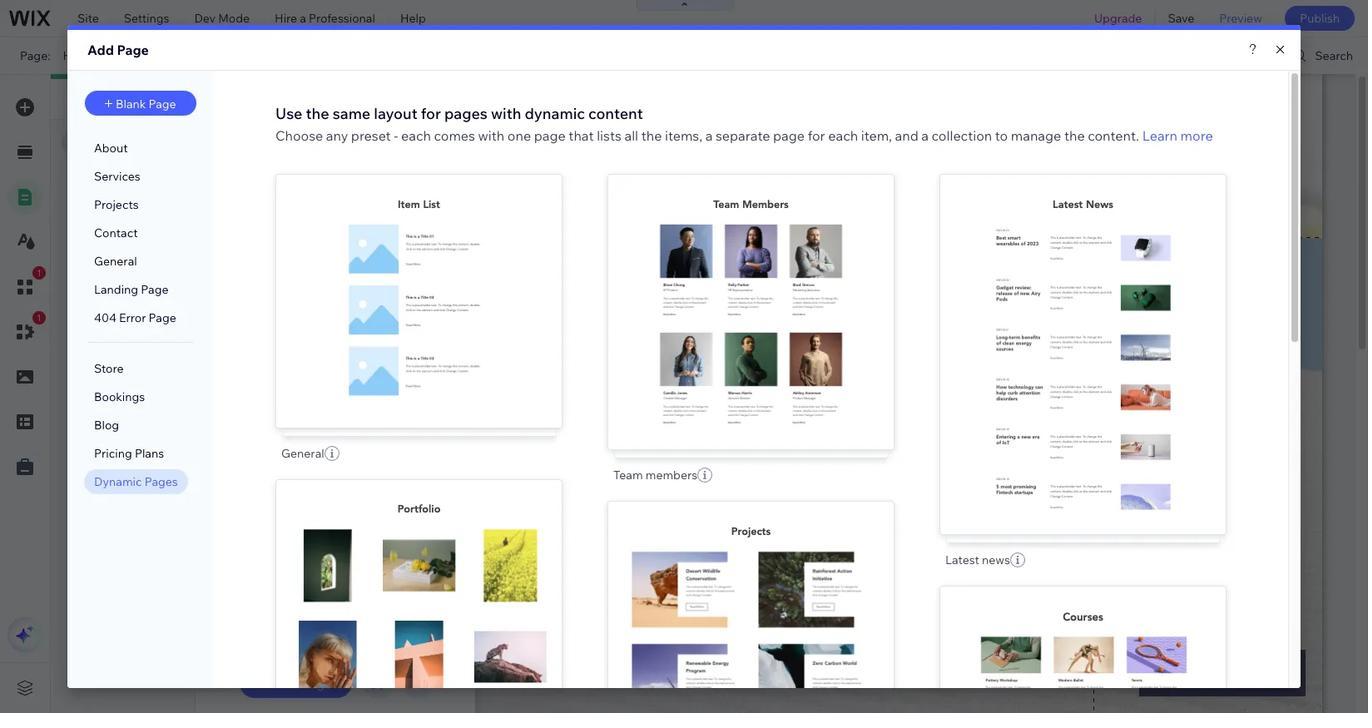 Task type: vqa. For each thing, say whether or not it's contained in the screenshot.
dynamic
yes



Task type: describe. For each thing, give the bounding box(es) containing it.
0 horizontal spatial and
[[141, 91, 165, 107]]

use
[[276, 104, 303, 123]]

choose
[[276, 127, 323, 144]]

hire a professional
[[275, 11, 375, 26]]

signup
[[71, 165, 110, 180]]

0 horizontal spatial the
[[306, 104, 329, 123]]

latest news
[[946, 553, 1010, 568]]

one
[[508, 127, 531, 144]]

members for members
[[248, 379, 300, 394]]

you
[[143, 315, 163, 330]]

publish
[[1300, 11, 1340, 26]]

1 horizontal spatial general
[[281, 446, 324, 461]]

forum
[[253, 339, 289, 354]]

members
[[646, 468, 698, 483]]

lists
[[597, 127, 622, 144]]

404 error page
[[94, 310, 176, 325]]

team
[[613, 468, 643, 483]]

blank
[[116, 97, 146, 112]]

professional
[[309, 11, 375, 26]]

add pages for general
[[386, 293, 453, 309]]

blog up cart
[[71, 285, 96, 300]]

portfolio pages
[[71, 255, 153, 270]]

latest
[[946, 553, 980, 568]]

book online
[[253, 499, 320, 514]]

dynamic pages
[[94, 474, 178, 489]]

add pages button for team members
[[698, 297, 805, 327]]

pages inside use the same layout for pages with dynamic content choose any preset - each comes with one page that lists all the items, a separate page for each item, and a collection to manage the content. learn more
[[444, 104, 488, 123]]

add page button
[[239, 668, 352, 698]]

groups pages
[[71, 195, 147, 210]]

publish button
[[1285, 6, 1355, 31]]

& for signup
[[112, 165, 120, 180]]

groups for groups pages
[[71, 195, 111, 210]]

-
[[394, 127, 398, 144]]

1 horizontal spatial site menu
[[216, 134, 271, 149]]

help
[[400, 11, 426, 26]]

save
[[1168, 11, 1195, 26]]

tools
[[1236, 48, 1265, 63]]

more
[[1181, 127, 1213, 144]]

pricing
[[94, 446, 132, 461]]

thank
[[107, 315, 140, 330]]

site left about
[[71, 135, 92, 150]]

dev mode
[[194, 11, 250, 26]]

add page inside button
[[272, 675, 332, 692]]

1 each from the left
[[401, 127, 431, 144]]

login
[[122, 165, 153, 180]]

bookings for bookings pages
[[71, 345, 122, 360]]

site left settings at the left
[[77, 11, 99, 26]]

about
[[94, 141, 128, 156]]

preview button
[[1207, 0, 1275, 37]]

separate
[[716, 127, 770, 144]]

book
[[253, 499, 282, 514]]

plans
[[135, 446, 164, 461]]

2 page from the left
[[773, 127, 805, 144]]

save button
[[1156, 0, 1207, 37]]

add pages button for general
[[366, 286, 473, 316]]

cart & thank you
[[71, 315, 163, 330]]

add inside button
[[272, 675, 298, 692]]

item,
[[861, 127, 892, 144]]

0 horizontal spatial site menu
[[71, 135, 126, 150]]

blog pages
[[71, 285, 132, 300]]

blog up search results
[[253, 419, 279, 434]]

1 horizontal spatial home
[[253, 179, 286, 194]]

site left choose
[[216, 134, 237, 149]]

preview
[[1220, 11, 1263, 26]]

pricing plans
[[94, 446, 164, 461]]

learn more link
[[1143, 127, 1213, 144]]

preset
[[351, 127, 391, 144]]

manage
[[1011, 127, 1062, 144]]

0 vertical spatial with
[[491, 104, 521, 123]]

dynamic
[[94, 474, 142, 489]]

that
[[569, 127, 594, 144]]

upgrade
[[1094, 11, 1142, 26]]

add pages button for latest news
[[1030, 340, 1137, 370]]

dev
[[194, 11, 216, 26]]

store for store
[[94, 361, 124, 376]]



Task type: locate. For each thing, give the bounding box(es) containing it.
2 horizontal spatial a
[[922, 127, 929, 144]]

a right items,
[[706, 127, 713, 144]]

content.
[[1088, 127, 1139, 144]]

groups down signup
[[71, 195, 111, 210]]

2 horizontal spatial the
[[1064, 127, 1085, 144]]

& for cart
[[97, 315, 104, 330]]

page
[[117, 42, 149, 58], [149, 97, 176, 112], [141, 282, 169, 297], [149, 310, 176, 325], [301, 675, 332, 692]]

to
[[995, 127, 1008, 144]]

0 horizontal spatial home
[[63, 48, 96, 63]]

0 vertical spatial for
[[421, 104, 441, 123]]

bookings down cart
[[71, 345, 122, 360]]

groups
[[71, 195, 111, 210], [248, 219, 288, 234]]

1 horizontal spatial portfolio
[[253, 299, 300, 314]]

store pages
[[71, 225, 136, 240]]

site
[[77, 11, 99, 26], [71, 91, 96, 107], [216, 134, 237, 149], [71, 135, 92, 150]]

404
[[94, 310, 116, 325]]

landing
[[94, 282, 138, 297]]

store for store pages
[[71, 225, 100, 240]]

blank page
[[116, 97, 176, 112]]

portfolio up forum
[[253, 299, 300, 314]]

dynamic
[[525, 104, 585, 123]]

1 vertical spatial general
[[281, 446, 324, 461]]

content
[[589, 104, 643, 123]]

1 vertical spatial with
[[478, 127, 505, 144]]

portfolio
[[71, 255, 117, 270], [253, 299, 300, 314]]

area
[[125, 375, 151, 390]]

0 horizontal spatial page
[[534, 127, 566, 144]]

0 vertical spatial pages
[[444, 104, 488, 123]]

0 vertical spatial portfolio
[[71, 255, 117, 270]]

menu up signup & login
[[95, 135, 126, 150]]

&
[[112, 165, 120, 180], [97, 315, 104, 330]]

the right all
[[641, 127, 662, 144]]

0 vertical spatial general
[[94, 254, 137, 269]]

results
[[294, 459, 334, 474]]

0 horizontal spatial general
[[94, 254, 137, 269]]

0 vertical spatial groups
[[71, 195, 111, 210]]

add pages for latest news
[[1050, 346, 1117, 363]]

online
[[284, 499, 320, 514]]

1 horizontal spatial search
[[1315, 48, 1353, 63]]

site left blank
[[71, 91, 96, 107]]

add pages
[[386, 293, 453, 309], [718, 304, 785, 321], [1050, 346, 1117, 363], [386, 593, 453, 610], [718, 613, 785, 630]]

news
[[982, 553, 1010, 568]]

members down bookings pages
[[71, 375, 123, 390]]

search for search results
[[253, 459, 291, 474]]

members down forum
[[248, 379, 300, 394]]

0 vertical spatial add page
[[87, 42, 149, 58]]

the
[[306, 104, 329, 123], [641, 127, 662, 144], [1064, 127, 1085, 144]]

0 horizontal spatial groups
[[71, 195, 111, 210]]

blog up pricing on the left of page
[[94, 418, 119, 433]]

with up "one" at the top left
[[491, 104, 521, 123]]

search inside button
[[1315, 48, 1353, 63]]

with left "one" at the top left
[[478, 127, 505, 144]]

use the same layout for pages with dynamic content choose any preset - each comes with one page that lists all the items, a separate page for each item, and a collection to manage the content. learn more
[[276, 104, 1213, 144]]

1 vertical spatial for
[[808, 127, 825, 144]]

search
[[1315, 48, 1353, 63], [253, 459, 291, 474]]

bookings
[[71, 345, 122, 360], [94, 390, 145, 405]]

pages up comes
[[444, 104, 488, 123]]

2 horizontal spatial menu
[[240, 134, 271, 149]]

bookings down bookings pages
[[94, 390, 145, 405]]

0 horizontal spatial portfolio
[[71, 255, 117, 270]]

search for search
[[1315, 48, 1353, 63]]

home
[[63, 48, 96, 63], [253, 179, 286, 194]]

members
[[71, 375, 123, 390], [248, 379, 300, 394]]

0 horizontal spatial menu
[[95, 135, 126, 150]]

& right cart
[[97, 315, 104, 330]]

all
[[625, 127, 638, 144]]

pages
[[99, 91, 138, 107], [103, 225, 136, 240], [120, 255, 153, 270], [98, 285, 132, 300], [414, 293, 453, 309], [747, 304, 785, 321], [124, 345, 158, 360], [1079, 346, 1117, 363], [145, 474, 178, 489], [414, 593, 453, 610], [747, 613, 785, 630]]

1 vertical spatial search
[[253, 459, 291, 474]]

each
[[401, 127, 431, 144], [828, 127, 858, 144]]

error
[[119, 310, 146, 325]]

0 vertical spatial search
[[1315, 48, 1353, 63]]

items,
[[665, 127, 703, 144]]

projects
[[94, 197, 139, 212]]

for
[[421, 104, 441, 123], [808, 127, 825, 144]]

a
[[300, 11, 306, 26], [706, 127, 713, 144], [922, 127, 929, 144]]

cart
[[71, 315, 94, 330]]

team members
[[613, 468, 698, 483]]

mode
[[218, 11, 250, 26]]

0 horizontal spatial a
[[300, 11, 306, 26]]

search button
[[1280, 37, 1368, 74]]

add page
[[87, 42, 149, 58], [272, 675, 332, 692]]

1 vertical spatial store
[[94, 361, 124, 376]]

1 horizontal spatial add page
[[272, 675, 332, 692]]

1 horizontal spatial and
[[895, 127, 919, 144]]

0 horizontal spatial for
[[421, 104, 441, 123]]

0 horizontal spatial search
[[253, 459, 291, 474]]

search down publish
[[1315, 48, 1353, 63]]

learn
[[1143, 127, 1178, 144]]

1 horizontal spatial a
[[706, 127, 713, 144]]

contact
[[94, 226, 138, 241]]

blank page button
[[85, 91, 196, 116]]

bookings for bookings
[[94, 390, 145, 405]]

page
[[534, 127, 566, 144], [773, 127, 805, 144]]

0 horizontal spatial &
[[97, 315, 104, 330]]

signup & login
[[71, 165, 153, 180]]

0 vertical spatial bookings
[[71, 345, 122, 360]]

portfolio for portfolio
[[253, 299, 300, 314]]

search up book
[[253, 459, 291, 474]]

a right hire
[[300, 11, 306, 26]]

portfolio up blog pages
[[71, 255, 117, 270]]

0 vertical spatial store
[[71, 225, 100, 240]]

1 horizontal spatial menu
[[168, 91, 204, 107]]

comes
[[434, 127, 475, 144]]

settings
[[124, 11, 169, 26]]

search results
[[253, 459, 334, 474]]

1 horizontal spatial members
[[248, 379, 300, 394]]

pages
[[444, 104, 488, 123], [114, 195, 147, 210]]

shop
[[253, 259, 282, 274]]

& left login at the top of page
[[112, 165, 120, 180]]

the right use
[[306, 104, 329, 123]]

with
[[491, 104, 521, 123], [478, 127, 505, 144]]

portfolio for portfolio pages
[[71, 255, 117, 270]]

general up the online
[[281, 446, 324, 461]]

0 horizontal spatial pages
[[114, 195, 147, 210]]

1 horizontal spatial groups
[[248, 219, 288, 234]]

menu left choose
[[240, 134, 271, 149]]

home up site pages and menu
[[63, 48, 96, 63]]

layout
[[374, 104, 418, 123]]

menu right blank
[[168, 91, 204, 107]]

0 vertical spatial &
[[112, 165, 120, 180]]

general
[[94, 254, 137, 269], [281, 446, 324, 461]]

collection
[[932, 127, 992, 144]]

each right -
[[401, 127, 431, 144]]

1 vertical spatial pages
[[114, 195, 147, 210]]

1 horizontal spatial pages
[[444, 104, 488, 123]]

groups up shop
[[248, 219, 288, 234]]

members for members area
[[71, 375, 123, 390]]

1 horizontal spatial each
[[828, 127, 858, 144]]

1 vertical spatial and
[[895, 127, 919, 144]]

1 vertical spatial groups
[[248, 219, 288, 234]]

1 vertical spatial home
[[253, 179, 286, 194]]

1 page from the left
[[534, 127, 566, 144]]

add pages for team members
[[718, 304, 785, 321]]

page right separate at right
[[773, 127, 805, 144]]

site menu up signup
[[71, 135, 126, 150]]

store down groups pages
[[71, 225, 100, 240]]

1 horizontal spatial page
[[773, 127, 805, 144]]

hire
[[275, 11, 297, 26]]

bookings pages
[[71, 345, 158, 360]]

2 each from the left
[[828, 127, 858, 144]]

site menu
[[216, 134, 271, 149], [71, 135, 126, 150]]

pages down services
[[114, 195, 147, 210]]

0 vertical spatial home
[[63, 48, 96, 63]]

1 horizontal spatial &
[[112, 165, 120, 180]]

store down bookings pages
[[94, 361, 124, 376]]

and
[[141, 91, 165, 107], [895, 127, 919, 144]]

1 vertical spatial add page
[[272, 675, 332, 692]]

home down choose
[[253, 179, 286, 194]]

groups for groups
[[248, 219, 288, 234]]

the right manage
[[1064, 127, 1085, 144]]

1 vertical spatial portfolio
[[253, 299, 300, 314]]

page down "dynamic"
[[534, 127, 566, 144]]

0 horizontal spatial add page
[[87, 42, 149, 58]]

0 vertical spatial and
[[141, 91, 165, 107]]

members area
[[71, 375, 151, 390]]

1 horizontal spatial for
[[808, 127, 825, 144]]

and inside use the same layout for pages with dynamic content choose any preset - each comes with one page that lists all the items, a separate page for each item, and a collection to manage the content. learn more
[[895, 127, 919, 144]]

for up comes
[[421, 104, 441, 123]]

site pages and menu
[[71, 91, 204, 107]]

general down contact at top left
[[94, 254, 137, 269]]

same
[[333, 104, 371, 123]]

any
[[326, 127, 348, 144]]

landing page
[[94, 282, 169, 297]]

site menu left choose
[[216, 134, 271, 149]]

each left item,
[[828, 127, 858, 144]]

blog
[[71, 285, 96, 300], [94, 418, 119, 433], [253, 419, 279, 434]]

1 horizontal spatial the
[[641, 127, 662, 144]]

tools button
[[1201, 37, 1280, 74]]

for left item,
[[808, 127, 825, 144]]

services
[[94, 169, 140, 184]]

add
[[87, 42, 114, 58], [436, 135, 456, 148], [386, 293, 411, 309], [718, 304, 744, 321], [1050, 346, 1076, 363], [386, 593, 411, 610], [718, 613, 744, 630], [272, 675, 298, 692]]

a left collection
[[922, 127, 929, 144]]

menu
[[168, 91, 204, 107], [240, 134, 271, 149], [95, 135, 126, 150]]

1 vertical spatial &
[[97, 315, 104, 330]]

0 horizontal spatial each
[[401, 127, 431, 144]]

0 horizontal spatial members
[[71, 375, 123, 390]]

1 vertical spatial bookings
[[94, 390, 145, 405]]



